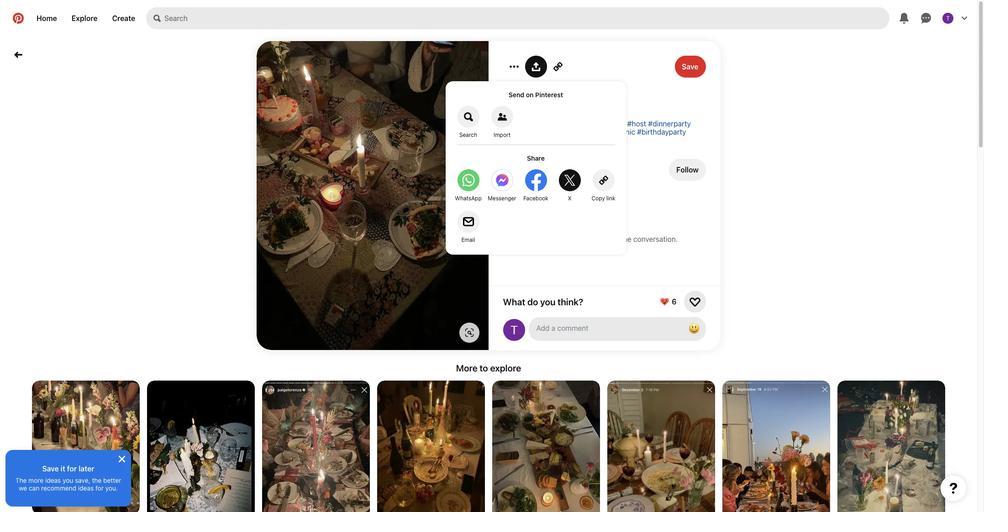 Task type: describe. For each thing, give the bounding box(es) containing it.
later
[[79, 465, 94, 473]]

#dinneridea
[[588, 136, 627, 144]]

girls
[[503, 97, 528, 112]]

this contains an image of: 🪞 image
[[32, 381, 140, 513]]

it
[[61, 465, 65, 473]]

whatsapp
[[455, 195, 482, 202]]

do
[[528, 297, 539, 307]]

2 this contains an image of: image from the left
[[838, 381, 946, 513]]

girls night
[[503, 97, 561, 112]]

think?
[[558, 297, 584, 307]]

yet!
[[552, 235, 564, 243]]

#picnic link
[[601, 120, 626, 128]]

create
[[112, 14, 135, 22]]

the
[[15, 477, 27, 485]]

the inside save it for later the more ideas you save, the better we can recommend ideas for you.
[[92, 477, 102, 485]]

0 vertical spatial for
[[67, 465, 77, 473]]

explore
[[72, 14, 98, 22]]

copy
[[592, 195, 605, 202]]

share
[[527, 154, 545, 162]]

start
[[604, 235, 619, 243]]

save for save it for later the more ideas you save, the better we can recommend ideas for you.
[[42, 465, 59, 473]]

#dinnerparty
[[648, 120, 691, 128]]

what
[[503, 297, 526, 307]]

search icon image
[[154, 15, 161, 22]]

#dinnerparty link
[[648, 120, 691, 128]]

share on twitter image
[[559, 169, 581, 191]]

girls night link
[[503, 97, 706, 112]]

#gardenparty link
[[503, 128, 548, 136]]

you inside save it for later the more ideas you save, the better we can recommend ideas for you.
[[63, 477, 73, 485]]

1 horizontal spatial for
[[95, 485, 104, 492]]

#partyidea
[[550, 136, 586, 144]]

share on messenger image
[[492, 169, 513, 191]]

share on facebook image
[[525, 169, 547, 191]]

explore
[[490, 363, 521, 374]]

1 horizontal spatial the
[[621, 235, 632, 243]]

save for save
[[682, 63, 699, 71]]

you.
[[105, 485, 118, 492]]

#birthdaypicnic link
[[584, 128, 635, 136]]

#host link
[[628, 120, 646, 128]]

we
[[19, 485, 27, 492]]

#dinnerpicnic
[[503, 136, 549, 144]]

recommend
[[41, 485, 76, 492]]

follow button
[[669, 159, 706, 181]]

0 vertical spatial to
[[595, 235, 602, 243]]

#birthdaypicnic
[[584, 128, 635, 136]]

follow
[[677, 166, 699, 174]]

#dinneridea link
[[588, 136, 627, 144]]

copy link
[[592, 195, 616, 202]]

save,
[[75, 477, 90, 485]]

reaction image
[[690, 296, 701, 307]]

izzy avatar link image
[[503, 159, 525, 181]]

comments
[[515, 235, 550, 243]]

one
[[581, 235, 593, 243]]

on
[[526, 91, 534, 99]]

more
[[456, 363, 478, 374]]

1 horizontal spatial ideas
[[78, 485, 94, 492]]

conversation.
[[634, 235, 678, 243]]

messenger
[[488, 195, 517, 202]]

pinterest
[[536, 91, 564, 99]]

#host
[[628, 120, 646, 128]]

#birthdayparty link
[[637, 128, 686, 136]]

izzy 184 followers
[[529, 162, 568, 178]]

click to shop image
[[465, 328, 474, 338]]

#hosting
[[503, 120, 532, 128]]



Task type: locate. For each thing, give the bounding box(es) containing it.
this contains an image of: post-dinner details image
[[147, 381, 255, 513]]

0 horizontal spatial to
[[480, 363, 488, 374]]

save it for later the more ideas you save, the better we can recommend ideas for you.
[[15, 465, 121, 492]]

tyler black image
[[943, 13, 954, 24]]

izzy link
[[529, 162, 541, 170]]

this contains an image of: dinner party image
[[492, 381, 600, 513], [608, 381, 715, 513]]

0 horizontal spatial the
[[92, 477, 102, 485]]

184
[[529, 170, 540, 178]]

home link
[[29, 7, 64, 29]]

to right one
[[595, 235, 602, 243]]

no
[[503, 235, 513, 243]]

import
[[494, 132, 511, 138]]

Add a comment field
[[537, 324, 678, 333]]

#birthdayparty #dinnerpicnic #partyidea #dinneridea
[[503, 128, 686, 144]]

0 horizontal spatial ideas
[[45, 477, 61, 485]]

#birthdayparty
[[637, 128, 686, 136]]

you down it
[[63, 477, 73, 485]]

share on email image
[[458, 211, 480, 233]]

for
[[67, 465, 77, 473], [95, 485, 104, 492]]

blacklashes1000 image
[[503, 319, 525, 341]]

to
[[595, 235, 602, 243], [480, 363, 488, 374]]

link
[[607, 195, 616, 202]]

create link
[[105, 7, 143, 29]]

0 vertical spatial save
[[682, 63, 699, 71]]

ideas
[[45, 477, 61, 485], [78, 485, 94, 492]]

1 horizontal spatial to
[[595, 235, 602, 243]]

😃
[[689, 322, 700, 335]]

save inside save it for later the more ideas you save, the better we can recommend ideas for you.
[[42, 465, 59, 473]]

home
[[37, 14, 57, 22]]

search
[[460, 132, 478, 138]]

more to explore
[[456, 363, 521, 374]]

send on pinterest
[[509, 91, 564, 99]]

6
[[672, 298, 677, 306]]

the
[[621, 235, 632, 243], [92, 477, 102, 485]]

the right save,
[[92, 477, 102, 485]]

this contains an image of: image
[[262, 381, 370, 513], [838, 381, 946, 513]]

you right do
[[541, 297, 556, 307]]

email
[[462, 237, 476, 243]]

for left you.
[[95, 485, 104, 492]]

ideas down it
[[45, 477, 61, 485]]

1 vertical spatial you
[[63, 477, 73, 485]]

#hosting link
[[503, 120, 532, 128]]

0 vertical spatial you
[[541, 297, 556, 307]]

for right it
[[67, 465, 77, 473]]

1 this contains an image of: image from the left
[[262, 381, 370, 513]]

0 horizontal spatial this contains an image of: dinner party image
[[492, 381, 600, 513]]

1 horizontal spatial this contains an image of: dinner party image
[[608, 381, 715, 513]]

#gardenparty
[[503, 128, 548, 136]]

x
[[568, 195, 572, 202]]

😃 button
[[529, 317, 706, 341], [685, 320, 703, 338]]

what do you think?
[[503, 297, 584, 307]]

no comments yet! add one to start the conversation.
[[503, 235, 678, 243]]

#picnic
[[601, 120, 626, 128]]

1 vertical spatial to
[[480, 363, 488, 374]]

1 this contains an image of: dinner party image from the left
[[492, 381, 600, 513]]

explore link
[[64, 7, 105, 29]]

1 vertical spatial save
[[42, 465, 59, 473]]

more
[[28, 477, 43, 485]]

0 horizontal spatial save
[[42, 465, 59, 473]]

1 vertical spatial for
[[95, 485, 104, 492]]

2 this contains an image of: dinner party image from the left
[[608, 381, 715, 513]]

can
[[29, 485, 39, 492]]

#dinnerparty #gardenparty
[[503, 120, 691, 136]]

this contains an image of: 🍸dinner at mine image
[[723, 381, 830, 513]]

add
[[566, 235, 579, 243]]

followers
[[542, 170, 568, 178]]

Search text field
[[165, 7, 890, 29]]

0 horizontal spatial you
[[63, 477, 73, 485]]

1 horizontal spatial this contains an image of: image
[[838, 381, 946, 513]]

1 horizontal spatial you
[[541, 297, 556, 307]]

#dinnerpicnic link
[[503, 136, 549, 144]]

list
[[0, 381, 978, 513]]

0 horizontal spatial this contains an image of: image
[[262, 381, 370, 513]]

save button
[[675, 56, 706, 78], [675, 56, 706, 78]]

night
[[531, 97, 561, 112]]

this contains an image of: diner image
[[377, 381, 485, 513]]

0 vertical spatial the
[[621, 235, 632, 243]]

better
[[103, 477, 121, 485]]

ideas down the later
[[78, 485, 94, 492]]

you
[[541, 297, 556, 307], [63, 477, 73, 485]]

0 horizontal spatial for
[[67, 465, 77, 473]]

1 vertical spatial the
[[92, 477, 102, 485]]

facebook
[[524, 195, 549, 202]]

izzy
[[529, 162, 541, 170]]

send
[[509, 91, 525, 99]]

to right more
[[480, 363, 488, 374]]

1 horizontal spatial save
[[682, 63, 699, 71]]

save
[[682, 63, 699, 71], [42, 465, 59, 473]]

the right start
[[621, 235, 632, 243]]



Task type: vqa. For each thing, say whether or not it's contained in the screenshot.
JOHN SMITH Image at right top
no



